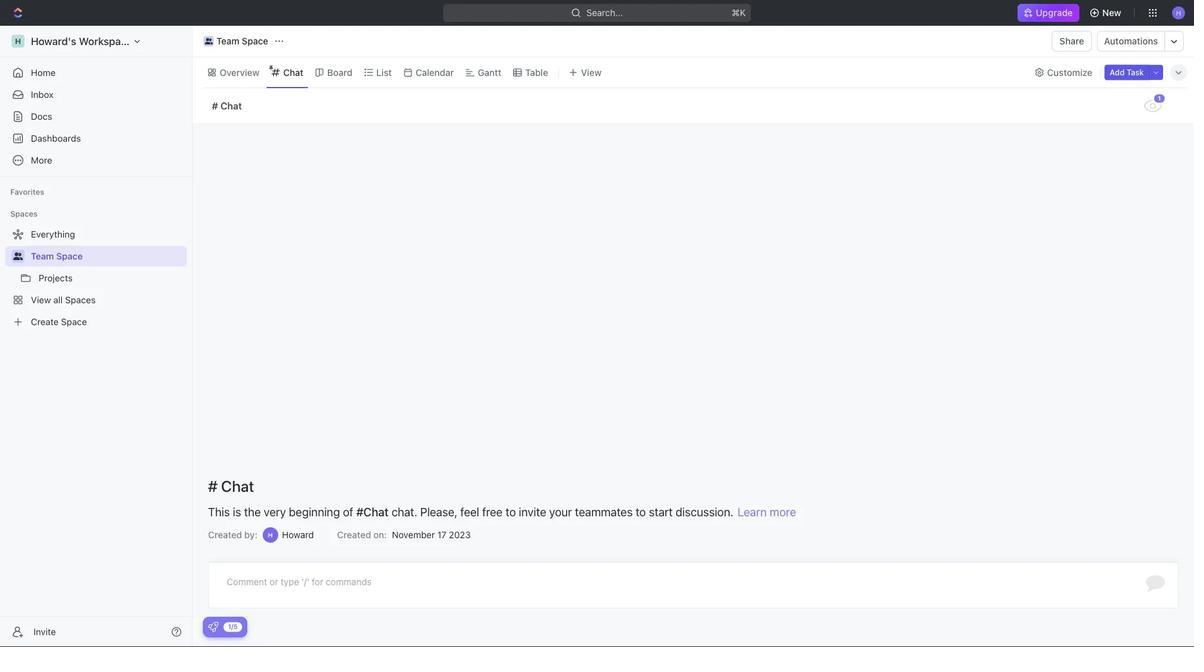Task type: vqa. For each thing, say whether or not it's contained in the screenshot.
the Home
yes



Task type: describe. For each thing, give the bounding box(es) containing it.
docs link
[[5, 106, 187, 127]]

customize button
[[1031, 63, 1096, 81]]

inbox
[[31, 89, 53, 100]]

2023
[[449, 530, 471, 540]]

gantt link
[[475, 63, 502, 81]]

1 vertical spatial spaces
[[65, 295, 96, 305]]

team space inside tree
[[31, 251, 83, 262]]

this
[[208, 505, 230, 519]]

calendar link
[[413, 63, 454, 81]]

overview
[[220, 67, 259, 78]]

create
[[31, 317, 59, 327]]

board link
[[325, 63, 353, 81]]

task
[[1127, 68, 1144, 77]]

create space link
[[5, 312, 184, 332]]

share
[[1060, 36, 1084, 46]]

chat.
[[392, 505, 417, 519]]

0 vertical spatial #
[[212, 100, 218, 111]]

chat link
[[281, 63, 303, 81]]

search...
[[587, 7, 623, 18]]

table
[[525, 67, 548, 78]]

on:
[[374, 530, 387, 540]]

view for view
[[581, 67, 602, 78]]

0 vertical spatial spaces
[[10, 209, 38, 218]]

more button
[[5, 150, 187, 171]]

h inside sidebar navigation
[[15, 37, 21, 46]]

0 vertical spatial team space link
[[200, 33, 271, 49]]

0 vertical spatial team
[[216, 36, 239, 46]]

onboarding checklist button image
[[208, 622, 218, 633]]

learn
[[738, 505, 767, 519]]

1/5
[[228, 623, 238, 631]]

docs
[[31, 111, 52, 122]]

onboarding checklist button element
[[208, 622, 218, 633]]

projects link
[[39, 268, 184, 289]]

list link
[[374, 63, 392, 81]]

sidebar navigation
[[0, 26, 195, 647]]

customize
[[1047, 67, 1093, 78]]

please,
[[420, 505, 458, 519]]

team inside tree
[[31, 251, 54, 262]]

november
[[392, 530, 435, 540]]

howard
[[282, 530, 314, 540]]

h button
[[1169, 3, 1189, 23]]

created for created by:
[[208, 530, 242, 540]]

overview link
[[217, 63, 259, 81]]

tree inside sidebar navigation
[[5, 224, 187, 332]]

feel
[[460, 505, 479, 519]]

more
[[770, 505, 796, 519]]

0 vertical spatial chat
[[283, 67, 303, 78]]

2 to from the left
[[636, 505, 646, 519]]

start
[[649, 505, 673, 519]]

learn more link
[[738, 505, 796, 519]]

more
[[31, 155, 52, 166]]

1 to from the left
[[506, 505, 516, 519]]

workspace
[[79, 35, 132, 47]]

home
[[31, 67, 56, 78]]

of
[[343, 505, 353, 519]]

inbox link
[[5, 84, 187, 105]]

1 vertical spatial team space link
[[31, 246, 184, 267]]

all
[[53, 295, 63, 305]]

create space
[[31, 317, 87, 327]]

1 vertical spatial # chat
[[208, 477, 254, 495]]

everything link
[[5, 224, 184, 245]]

the
[[244, 505, 261, 519]]

free
[[482, 505, 503, 519]]

created by:
[[208, 530, 258, 540]]

howard's workspace, , element
[[12, 35, 24, 48]]



Task type: locate. For each thing, give the bounding box(es) containing it.
# up 'this'
[[208, 477, 218, 495]]

1 horizontal spatial spaces
[[65, 295, 96, 305]]

1 horizontal spatial team space link
[[200, 33, 271, 49]]

beginning
[[289, 505, 340, 519]]

0 horizontal spatial view
[[31, 295, 51, 305]]

share button
[[1052, 31, 1092, 52]]

space down view all spaces
[[61, 317, 87, 327]]

tree containing everything
[[5, 224, 187, 332]]

1 vertical spatial team space
[[31, 251, 83, 262]]

2 horizontal spatial h
[[1176, 9, 1181, 16]]

add task button
[[1105, 65, 1149, 80]]

spaces right all
[[65, 295, 96, 305]]

this is the very beginning of #chat chat. please, feel free to invite your teammates to start discussion. learn more
[[208, 505, 796, 519]]

user group image
[[205, 38, 213, 44]]

spaces down favorites button
[[10, 209, 38, 218]]

team space
[[216, 36, 268, 46], [31, 251, 83, 262]]

#chat
[[356, 505, 389, 519]]

is
[[233, 505, 241, 519]]

team space link up overview
[[200, 33, 271, 49]]

automations button
[[1098, 32, 1165, 51]]

view button
[[564, 57, 606, 88]]

space
[[242, 36, 268, 46], [56, 251, 83, 262], [61, 317, 87, 327]]

view right table
[[581, 67, 602, 78]]

# chat down the overview link
[[212, 100, 242, 111]]

discussion.
[[676, 505, 734, 519]]

created on: november 17 2023
[[337, 530, 471, 540]]

calendar
[[416, 67, 454, 78]]

teammates
[[575, 505, 633, 519]]

dashboards link
[[5, 128, 187, 149]]

# down the overview link
[[212, 100, 218, 111]]

team space link up projects link
[[31, 246, 184, 267]]

new button
[[1085, 3, 1129, 23]]

user group image
[[13, 253, 23, 260]]

0 horizontal spatial spaces
[[10, 209, 38, 218]]

team down everything
[[31, 251, 54, 262]]

0 horizontal spatial team space link
[[31, 246, 184, 267]]

h
[[1176, 9, 1181, 16], [15, 37, 21, 46], [268, 531, 273, 539]]

1 vertical spatial h
[[15, 37, 21, 46]]

space up overview
[[242, 36, 268, 46]]

team space up overview
[[216, 36, 268, 46]]

view
[[581, 67, 602, 78], [31, 295, 51, 305]]

2 created from the left
[[337, 530, 371, 540]]

1 vertical spatial team
[[31, 251, 54, 262]]

view button
[[564, 63, 606, 81]]

2 vertical spatial chat
[[221, 477, 254, 495]]

0 horizontal spatial h
[[15, 37, 21, 46]]

2 vertical spatial space
[[61, 317, 87, 327]]

17
[[437, 530, 447, 540]]

0 vertical spatial # chat
[[212, 100, 242, 111]]

1 vertical spatial chat
[[221, 100, 242, 111]]

add task
[[1110, 68, 1144, 77]]

upgrade link
[[1018, 4, 1079, 22]]

2 vertical spatial h
[[268, 531, 273, 539]]

1 created from the left
[[208, 530, 242, 540]]

view all spaces
[[31, 295, 96, 305]]

1
[[1158, 95, 1161, 102]]

1 vertical spatial space
[[56, 251, 83, 262]]

space up projects
[[56, 251, 83, 262]]

view all spaces link
[[5, 290, 184, 311]]

1 vertical spatial #
[[208, 477, 218, 495]]

1 vertical spatial view
[[31, 295, 51, 305]]

howard's workspace
[[31, 35, 132, 47]]

created
[[208, 530, 242, 540], [337, 530, 371, 540]]

created for created on: november 17 2023
[[337, 530, 371, 540]]

howard's
[[31, 35, 76, 47]]

favorites
[[10, 187, 44, 196]]

chat
[[283, 67, 303, 78], [221, 100, 242, 111], [221, 477, 254, 495]]

team
[[216, 36, 239, 46], [31, 251, 54, 262]]

team space link
[[200, 33, 271, 49], [31, 246, 184, 267]]

h inside dropdown button
[[1176, 9, 1181, 16]]

chat down the overview link
[[221, 100, 242, 111]]

1 horizontal spatial team
[[216, 36, 239, 46]]

0 horizontal spatial team space
[[31, 251, 83, 262]]

#
[[212, 100, 218, 111], [208, 477, 218, 495]]

dashboards
[[31, 133, 81, 144]]

to left start
[[636, 505, 646, 519]]

chat up the is
[[221, 477, 254, 495]]

to
[[506, 505, 516, 519], [636, 505, 646, 519]]

0 horizontal spatial team
[[31, 251, 54, 262]]

0 vertical spatial h
[[1176, 9, 1181, 16]]

1 horizontal spatial to
[[636, 505, 646, 519]]

0 vertical spatial view
[[581, 67, 602, 78]]

created down the of
[[337, 530, 371, 540]]

⌘k
[[732, 7, 746, 18]]

projects
[[39, 273, 73, 283]]

0 vertical spatial team space
[[216, 36, 268, 46]]

view left all
[[31, 295, 51, 305]]

to right free
[[506, 505, 516, 519]]

new
[[1103, 7, 1122, 18]]

gantt
[[478, 67, 502, 78]]

chat left board link
[[283, 67, 303, 78]]

invite
[[33, 627, 56, 637]]

favorites button
[[5, 184, 49, 200]]

1 horizontal spatial h
[[268, 531, 273, 539]]

view inside button
[[581, 67, 602, 78]]

add
[[1110, 68, 1125, 77]]

1 horizontal spatial team space
[[216, 36, 268, 46]]

very
[[264, 505, 286, 519]]

team right user group icon on the left of page
[[216, 36, 239, 46]]

1 button
[[1143, 93, 1166, 112]]

by:
[[244, 530, 258, 540]]

1 horizontal spatial created
[[337, 530, 371, 540]]

0 horizontal spatial created
[[208, 530, 242, 540]]

1 horizontal spatial view
[[581, 67, 602, 78]]

created down 'this'
[[208, 530, 242, 540]]

view inside tree
[[31, 295, 51, 305]]

view for view all spaces
[[31, 295, 51, 305]]

0 horizontal spatial to
[[506, 505, 516, 519]]

team space up projects
[[31, 251, 83, 262]]

spaces
[[10, 209, 38, 218], [65, 295, 96, 305]]

automations
[[1104, 36, 1158, 46]]

home link
[[5, 62, 187, 83]]

table link
[[523, 63, 548, 81]]

0 vertical spatial space
[[242, 36, 268, 46]]

# chat up the is
[[208, 477, 254, 495]]

your
[[549, 505, 572, 519]]

list
[[376, 67, 392, 78]]

everything
[[31, 229, 75, 240]]

upgrade
[[1036, 7, 1073, 18]]

tree
[[5, 224, 187, 332]]

board
[[327, 67, 353, 78]]

invite
[[519, 505, 546, 519]]

# chat
[[212, 100, 242, 111], [208, 477, 254, 495]]



